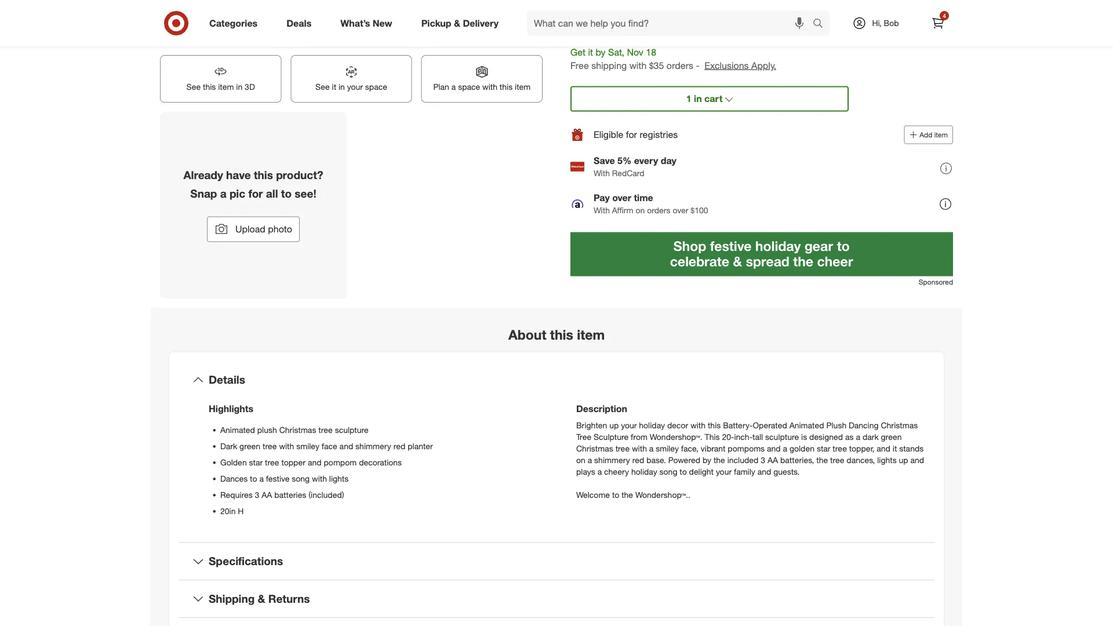 Task type: locate. For each thing, give the bounding box(es) containing it.
see it in your space button
[[291, 55, 412, 103]]

have
[[226, 168, 251, 182]]

$100
[[691, 206, 709, 216]]

0 horizontal spatial smiley
[[297, 441, 320, 451]]

shimmery up the decorations
[[356, 441, 391, 451]]

2 vertical spatial by
[[703, 455, 712, 465]]

0 vertical spatial with
[[594, 168, 610, 179]]

1 vertical spatial up
[[900, 455, 909, 465]]

a right plan
[[452, 82, 456, 92]]

1 horizontal spatial 18
[[824, 2, 832, 10]]

face
[[322, 441, 337, 451]]

on inside "pay over time with affirm on orders over $100"
[[636, 206, 645, 216]]

as left 5pm
[[700, 2, 707, 10]]

to right ship
[[593, 29, 602, 40]]

with down save
[[594, 168, 610, 179]]

with up the (included)
[[312, 474, 327, 484]]

0 vertical spatial &
[[454, 17, 461, 29]]

with inside "pay over time with affirm on orders over $100"
[[594, 206, 610, 216]]

& right the pickup
[[454, 17, 461, 29]]

orders
[[667, 60, 694, 71], [648, 206, 671, 216]]

this inside brighten up your holiday decor with this battery-operated animated plush dancing christmas tree sculpture from wondershop™. this 20-inch-tall sculpture is designed as a dark green christmas tree with a smiley face, vibrant pompoms and a golden star tree topper, and it stands on a shimmery red base. powered by the included 3 aa batteries, the tree dances, lights up and plays a cheery holiday song to delight your family and guests.
[[708, 420, 721, 430]]

tree down sculpture
[[616, 443, 630, 454]]

brighten up your holiday decor with this battery-operated animated plush dancing christmas tree sculpture from wondershop™. this 20-inch-tall sculpture is designed as a dark green christmas tree with a smiley face, vibrant pompoms and a golden star tree topper, and it stands on a shimmery red base. powered by the included 3 aa batteries, the tree dances, lights up and plays a cheery holiday song to delight your family and guests.
[[577, 420, 925, 477]]

to down 'powered'
[[680, 467, 687, 477]]

0 horizontal spatial aa
[[262, 490, 272, 500]]

it inside image gallery element
[[332, 82, 337, 92]]

it inside get it by sat, nov 18 free shipping with $35 orders - exclusions apply.
[[589, 47, 594, 58]]

18 up search
[[824, 2, 832, 10]]

1 horizontal spatial get
[[767, 2, 778, 10]]

1 vertical spatial holiday
[[632, 467, 658, 477]]

on down time
[[636, 206, 645, 216]]

for right eligible
[[626, 129, 638, 141]]

5%
[[618, 155, 632, 166]]

tree up festive
[[265, 457, 279, 468]]

0 horizontal spatial 18
[[646, 47, 657, 58]]

$35
[[650, 60, 665, 71]]

ship to 90027
[[571, 29, 630, 40]]

by inside button
[[786, 2, 794, 10]]

star right golden
[[249, 457, 263, 468]]

3d
[[245, 82, 255, 92]]

0 horizontal spatial nov
[[627, 47, 644, 58]]

to for 90027
[[593, 29, 602, 40]]

2 space from the left
[[458, 82, 480, 92]]

topper,
[[850, 443, 875, 454]]

family
[[734, 467, 756, 477]]

1 vertical spatial over
[[673, 206, 689, 216]]

1 vertical spatial as
[[846, 432, 854, 442]]

1 vertical spatial red
[[633, 455, 645, 465]]

the down vibrant
[[714, 455, 726, 465]]

a up batteries, on the bottom right of page
[[784, 443, 788, 454]]

18 inside button
[[824, 2, 832, 10]]

0 horizontal spatial space
[[365, 82, 387, 92]]

requires
[[220, 490, 253, 500]]

animated plush christmas tree sculpture
[[220, 425, 369, 435]]

1 vertical spatial for
[[249, 187, 263, 200]]

by for get it by sat, nov 18 free shipping with $35 orders - exclusions apply.
[[596, 47, 606, 58]]

1 horizontal spatial on
[[636, 206, 645, 216]]

0 horizontal spatial &
[[258, 592, 265, 606]]

0 horizontal spatial for
[[249, 187, 263, 200]]

&
[[454, 17, 461, 29], [258, 592, 265, 606]]

pay over time with affirm on orders over $100
[[594, 192, 709, 216]]

0 horizontal spatial song
[[292, 474, 310, 484]]

red
[[394, 441, 406, 451], [633, 455, 645, 465]]

sculpture
[[594, 432, 629, 442]]

0 vertical spatial nov
[[810, 2, 822, 10]]

nov for get it by sat, nov 18
[[810, 2, 822, 10]]

get inside button
[[767, 2, 778, 10]]

animated up dark
[[220, 425, 255, 435]]

sculpture up face
[[335, 425, 369, 435]]

cheery
[[605, 467, 630, 477]]

to right welcome
[[613, 490, 620, 500]]

1 horizontal spatial 3
[[761, 455, 766, 465]]

planter
[[408, 441, 433, 451]]

tree left dances, in the bottom of the page
[[831, 455, 845, 465]]

0 horizontal spatial see
[[187, 82, 201, 92]]

ready within 2 hours button
[[571, 0, 661, 19]]

by inside brighten up your holiday decor with this battery-operated animated plush dancing christmas tree sculpture from wondershop™. this 20-inch-tall sculpture is designed as a dark green christmas tree with a smiley face, vibrant pompoms and a golden star tree topper, and it stands on a shimmery red base. powered by the included 3 aa batteries, the tree dances, lights up and plays a cheery holiday song to delight your family and guests.
[[703, 455, 712, 465]]

by up shipping
[[596, 47, 606, 58]]

every
[[635, 155, 659, 166]]

sat, for get it by sat, nov 18 free shipping with $35 orders - exclusions apply.
[[609, 47, 625, 58]]

by right today
[[786, 2, 794, 10]]

1 horizontal spatial the
[[714, 455, 726, 465]]

nov down edit
[[627, 47, 644, 58]]

on up 'plays'
[[577, 455, 586, 465]]

operated
[[753, 420, 788, 430]]

over up 'affirm'
[[613, 192, 632, 204]]

aa
[[768, 455, 779, 465], [262, 490, 272, 500]]

pay
[[594, 192, 610, 204]]

in inside see it in your space button
[[339, 82, 345, 92]]

lights right dances, in the bottom of the page
[[878, 455, 897, 465]]

2 with from the top
[[594, 206, 610, 216]]

search
[[808, 19, 836, 30]]

ready within 2 hours
[[578, 2, 644, 10]]

1 horizontal spatial your
[[621, 420, 637, 430]]

guests.
[[774, 467, 800, 477]]

to right all
[[281, 187, 292, 200]]

1 vertical spatial by
[[596, 47, 606, 58]]

animated up is
[[790, 420, 825, 430]]

18 up $35
[[646, 47, 657, 58]]

nov up search
[[810, 2, 822, 10]]

2 horizontal spatial in
[[694, 93, 702, 105]]

delight
[[690, 467, 714, 477]]

the down cheery
[[622, 490, 634, 500]]

nov inside button
[[810, 2, 822, 10]]

from
[[631, 432, 648, 442]]

1 vertical spatial with
[[594, 206, 610, 216]]

lights down "pompom"
[[329, 474, 349, 484]]

up up sculpture
[[610, 420, 619, 430]]

orders inside get it by sat, nov 18 free shipping with $35 orders - exclusions apply.
[[667, 60, 694, 71]]

1 in cart for 20" battery operated animated plush dancing christmas tree sculpture - wondershop™ green element
[[687, 93, 723, 105]]

lights
[[878, 455, 897, 465], [329, 474, 349, 484]]

0 vertical spatial lights
[[878, 455, 897, 465]]

1 horizontal spatial &
[[454, 17, 461, 29]]

1 vertical spatial aa
[[262, 490, 272, 500]]

0 vertical spatial 3
[[761, 455, 766, 465]]

& for shipping
[[258, 592, 265, 606]]

1 horizontal spatial smiley
[[656, 443, 679, 454]]

red left planter
[[394, 441, 406, 451]]

shimmery
[[356, 441, 391, 451], [595, 455, 631, 465]]

already
[[184, 168, 223, 182]]

a up 'plays'
[[588, 455, 592, 465]]

0 vertical spatial sat,
[[795, 2, 808, 10]]

dances to a festive song with lights
[[220, 474, 349, 484]]

sat, inside get it by sat, nov 18 free shipping with $35 orders - exclusions apply.
[[609, 47, 625, 58]]

exclusions
[[705, 60, 749, 71]]

1 vertical spatial lights
[[329, 474, 349, 484]]

aa down festive
[[262, 490, 272, 500]]

1 horizontal spatial shimmery
[[595, 455, 631, 465]]

by up delight
[[703, 455, 712, 465]]

1 horizontal spatial sculpture
[[766, 432, 800, 442]]

add item
[[920, 131, 949, 139]]

1 horizontal spatial by
[[703, 455, 712, 465]]

with down the pay
[[594, 206, 610, 216]]

1 horizontal spatial sat,
[[795, 2, 808, 10]]

1 space from the left
[[365, 82, 387, 92]]

0 vertical spatial your
[[347, 82, 363, 92]]

1 vertical spatial sat,
[[609, 47, 625, 58]]

hi,
[[873, 18, 882, 28]]

1 vertical spatial nov
[[627, 47, 644, 58]]

0 horizontal spatial sat,
[[609, 47, 625, 58]]

0 horizontal spatial star
[[249, 457, 263, 468]]

1 horizontal spatial nov
[[810, 2, 822, 10]]

0 vertical spatial shimmery
[[356, 441, 391, 451]]

item inside add item button
[[935, 131, 949, 139]]

1 horizontal spatial animated
[[790, 420, 825, 430]]

0 horizontal spatial your
[[347, 82, 363, 92]]

dark
[[863, 432, 879, 442]]

by inside get it by sat, nov 18 free shipping with $35 orders - exclusions apply.
[[596, 47, 606, 58]]

as inside button
[[700, 2, 707, 10]]

2 horizontal spatial by
[[786, 2, 794, 10]]

wondershop™.
[[650, 432, 703, 442]]

with right plan
[[483, 82, 498, 92]]

0 vertical spatial on
[[636, 206, 645, 216]]

to inside already have this product? snap a pic for all to see!
[[281, 187, 292, 200]]

sculpture
[[335, 425, 369, 435], [766, 432, 800, 442]]

get right today
[[767, 2, 778, 10]]

1 see from the left
[[187, 82, 201, 92]]

0 horizontal spatial 3
[[255, 490, 260, 500]]

1 horizontal spatial red
[[633, 455, 645, 465]]

in inside the see this item in 3d button
[[236, 82, 243, 92]]

christmas up stands
[[882, 420, 918, 430]]

shimmery up cheery
[[595, 455, 631, 465]]

to for the
[[613, 490, 620, 500]]

18 inside get it by sat, nov 18 free shipping with $35 orders - exclusions apply.
[[646, 47, 657, 58]]

advertisement region
[[571, 232, 954, 277]]

2 horizontal spatial christmas
[[882, 420, 918, 430]]

over left $100
[[673, 206, 689, 216]]

with up topper
[[279, 441, 294, 451]]

2 horizontal spatial the
[[817, 455, 829, 465]]

golden
[[220, 457, 247, 468]]

up down stands
[[900, 455, 909, 465]]

see this item in 3d button
[[160, 55, 282, 103]]

eligible for registries
[[594, 129, 678, 141]]

1 horizontal spatial lights
[[878, 455, 897, 465]]

requires 3 aa batteries (included)
[[220, 490, 344, 500]]

0 horizontal spatial the
[[622, 490, 634, 500]]

space inside 'button'
[[458, 82, 480, 92]]

nov for get it by sat, nov 18 free shipping with $35 orders - exclusions apply.
[[627, 47, 644, 58]]

0 vertical spatial get
[[767, 2, 778, 10]]

18 for get it by sat, nov 18
[[824, 2, 832, 10]]

1 vertical spatial &
[[258, 592, 265, 606]]

see for see this item in 3d
[[187, 82, 201, 92]]

& left returns
[[258, 592, 265, 606]]

snap
[[190, 187, 217, 200]]

your
[[347, 82, 363, 92], [621, 420, 637, 430], [716, 467, 732, 477]]

0 vertical spatial 18
[[824, 2, 832, 10]]

edit
[[638, 30, 652, 40]]

1 horizontal spatial in
[[339, 82, 345, 92]]

animated inside brighten up your holiday decor with this battery-operated animated plush dancing christmas tree sculpture from wondershop™. this 20-inch-tall sculpture is designed as a dark green christmas tree with a smiley face, vibrant pompoms and a golden star tree topper, and it stands on a shimmery red base. powered by the included 3 aa batteries, the tree dances, lights up and plays a cheery holiday song to delight your family and guests.
[[790, 420, 825, 430]]

0 horizontal spatial get
[[571, 47, 586, 58]]

specifications
[[209, 555, 283, 568]]

star down designed
[[817, 443, 831, 454]]

specifications button
[[179, 543, 935, 580]]

1 horizontal spatial over
[[673, 206, 689, 216]]

wondershop™..
[[636, 490, 691, 500]]

red left base.
[[633, 455, 645, 465]]

on inside brighten up your holiday decor with this battery-operated animated plush dancing christmas tree sculpture from wondershop™. this 20-inch-tall sculpture is designed as a dark green christmas tree with a smiley face, vibrant pompoms and a golden star tree topper, and it stands on a shimmery red base. powered by the included 3 aa batteries, the tree dances, lights up and plays a cheery holiday song to delight your family and guests.
[[577, 455, 586, 465]]

nov inside get it by sat, nov 18 free shipping with $35 orders - exclusions apply.
[[627, 47, 644, 58]]

exclusions apply. link
[[705, 60, 777, 71]]

0 vertical spatial up
[[610, 420, 619, 430]]

tree
[[577, 432, 592, 442]]

nov
[[810, 2, 822, 10], [627, 47, 644, 58]]

brighten
[[577, 420, 608, 430]]

about this item
[[509, 327, 605, 343]]

affirm
[[613, 206, 634, 216]]

1 vertical spatial orders
[[648, 206, 671, 216]]

to right dances
[[250, 474, 257, 484]]

get it by sat, nov 18 button
[[760, 0, 849, 19]]

0 vertical spatial for
[[626, 129, 638, 141]]

battery-
[[724, 420, 753, 430]]

0 horizontal spatial sculpture
[[335, 425, 369, 435]]

song down base.
[[660, 467, 678, 477]]

and right the family
[[758, 467, 772, 477]]

to for a
[[250, 474, 257, 484]]

-
[[696, 60, 700, 71]]

song inside brighten up your holiday decor with this battery-operated animated plush dancing christmas tree sculpture from wondershop™. this 20-inch-tall sculpture is designed as a dark green christmas tree with a smiley face, vibrant pompoms and a golden star tree topper, and it stands on a shimmery red base. powered by the included 3 aa batteries, the tree dances, lights up and plays a cheery holiday song to delight your family and guests.
[[660, 467, 678, 477]]

the down designed
[[817, 455, 829, 465]]

0 horizontal spatial red
[[394, 441, 406, 451]]

dancing
[[849, 420, 879, 430]]

song down topper
[[292, 474, 310, 484]]

red inside brighten up your holiday decor with this battery-operated animated plush dancing christmas tree sculpture from wondershop™. this 20-inch-tall sculpture is designed as a dark green christmas tree with a smiley face, vibrant pompoms and a golden star tree topper, and it stands on a shimmery red base. powered by the included 3 aa batteries, the tree dances, lights up and plays a cheery holiday song to delight your family and guests.
[[633, 455, 645, 465]]

smiley up golden star tree topper and pompom decorations
[[297, 441, 320, 451]]

as up topper,
[[846, 432, 854, 442]]

1 horizontal spatial christmas
[[577, 443, 614, 454]]

with left $35
[[630, 60, 647, 71]]

3 right requires
[[255, 490, 260, 500]]

1 horizontal spatial aa
[[768, 455, 779, 465]]

christmas right plush
[[279, 425, 316, 435]]

holiday up the 'from'
[[640, 420, 665, 430]]

2 see from the left
[[316, 82, 330, 92]]

item inside plan a space with this item 'button'
[[515, 82, 531, 92]]

smiley down wondershop™.
[[656, 443, 679, 454]]

0 horizontal spatial animated
[[220, 425, 255, 435]]

see
[[187, 82, 201, 92], [316, 82, 330, 92]]

1 horizontal spatial song
[[660, 467, 678, 477]]

tall
[[753, 432, 764, 442]]

aa inside brighten up your holiday decor with this battery-operated animated plush dancing christmas tree sculpture from wondershop™. this 20-inch-tall sculpture is designed as a dark green christmas tree with a smiley face, vibrant pompoms and a golden star tree topper, and it stands on a shimmery red base. powered by the included 3 aa batteries, the tree dances, lights up and plays a cheery holiday song to delight your family and guests.
[[768, 455, 779, 465]]

holiday down base.
[[632, 467, 658, 477]]

for left all
[[249, 187, 263, 200]]

orders left -
[[667, 60, 694, 71]]

1 horizontal spatial green
[[882, 432, 903, 442]]

1 horizontal spatial space
[[458, 82, 480, 92]]

1 horizontal spatial star
[[817, 443, 831, 454]]

0 vertical spatial over
[[613, 192, 632, 204]]

0 vertical spatial by
[[786, 2, 794, 10]]

20&#34; battery operated animated plush dancing christmas tree sculpture - wondershop&#8482; green, 4 of 5 image
[[356, 0, 543, 46]]

aa up guests.
[[768, 455, 779, 465]]

1 with from the top
[[594, 168, 610, 179]]

soon
[[683, 2, 698, 10]]

What can we help you find? suggestions appear below search field
[[527, 10, 816, 36]]

a left pic
[[220, 187, 227, 200]]

time
[[634, 192, 654, 204]]

1 vertical spatial shimmery
[[595, 455, 631, 465]]

see!
[[295, 187, 317, 200]]

0 horizontal spatial by
[[596, 47, 606, 58]]

1 horizontal spatial up
[[900, 455, 909, 465]]

plush
[[257, 425, 277, 435]]

3 right included
[[761, 455, 766, 465]]

1 vertical spatial 3
[[255, 490, 260, 500]]

a right 'plays'
[[598, 467, 602, 477]]

0 vertical spatial holiday
[[640, 420, 665, 430]]

pickup & delivery
[[422, 17, 499, 29]]

and down stands
[[911, 455, 925, 465]]

4 link
[[926, 10, 951, 36]]

2 vertical spatial your
[[716, 467, 732, 477]]

a inside already have this product? snap a pic for all to see!
[[220, 187, 227, 200]]

0 horizontal spatial in
[[236, 82, 243, 92]]

orders down time
[[648, 206, 671, 216]]

0 vertical spatial orders
[[667, 60, 694, 71]]

sat, inside button
[[795, 2, 808, 10]]

in
[[236, 82, 243, 92], [339, 82, 345, 92], [694, 93, 702, 105]]

sculpture inside brighten up your holiday decor with this battery-operated animated plush dancing christmas tree sculpture from wondershop™. this 20-inch-tall sculpture is designed as a dark green christmas tree with a smiley face, vibrant pompoms and a golden star tree topper, and it stands on a shimmery red base. powered by the included 3 aa batteries, the tree dances, lights up and plays a cheery holiday song to delight your family and guests.
[[766, 432, 800, 442]]

with up this on the bottom of page
[[691, 420, 706, 430]]

it inside brighten up your holiday decor with this battery-operated animated plush dancing christmas tree sculpture from wondershop™. this 20-inch-tall sculpture is designed as a dark green christmas tree with a smiley face, vibrant pompoms and a golden star tree topper, and it stands on a shimmery red base. powered by the included 3 aa batteries, the tree dances, lights up and plays a cheery holiday song to delight your family and guests.
[[893, 443, 898, 454]]

0 horizontal spatial shimmery
[[356, 441, 391, 451]]

0 vertical spatial star
[[817, 443, 831, 454]]

0 vertical spatial aa
[[768, 455, 779, 465]]

1 horizontal spatial for
[[626, 129, 638, 141]]

what's new link
[[331, 10, 407, 36]]

1 horizontal spatial see
[[316, 82, 330, 92]]

0 horizontal spatial on
[[577, 455, 586, 465]]

lights inside brighten up your holiday decor with this battery-operated animated plush dancing christmas tree sculpture from wondershop™. this 20-inch-tall sculpture is designed as a dark green christmas tree with a smiley face, vibrant pompoms and a golden star tree topper, and it stands on a shimmery red base. powered by the included 3 aa batteries, the tree dances, lights up and plays a cheery holiday song to delight your family and guests.
[[878, 455, 897, 465]]

sponsored
[[919, 278, 954, 286]]

get inside get it by sat, nov 18 free shipping with $35 orders - exclusions apply.
[[571, 47, 586, 58]]

sculpture down operated
[[766, 432, 800, 442]]

redcard
[[613, 168, 645, 179]]

& inside dropdown button
[[258, 592, 265, 606]]

get up free
[[571, 47, 586, 58]]

christmas down tree
[[577, 443, 614, 454]]

and
[[340, 441, 353, 451], [768, 443, 781, 454], [877, 443, 891, 454], [911, 455, 925, 465], [308, 457, 322, 468], [758, 467, 772, 477]]

1 vertical spatial on
[[577, 455, 586, 465]]

1 vertical spatial 18
[[646, 47, 657, 58]]

3
[[761, 455, 766, 465], [255, 490, 260, 500]]



Task type: vqa. For each thing, say whether or not it's contained in the screenshot.
the bottom 'over'
yes



Task type: describe. For each thing, give the bounding box(es) containing it.
shipping & returns button
[[179, 581, 935, 618]]

a up base.
[[650, 443, 654, 454]]

0 horizontal spatial christmas
[[279, 425, 316, 435]]

space inside button
[[365, 82, 387, 92]]

dark green tree with smiley face and shimmery red planter
[[220, 441, 433, 451]]

this inside already have this product? snap a pic for all to see!
[[254, 168, 273, 182]]

welcome to the wondershop™..
[[577, 490, 691, 500]]

apply.
[[752, 60, 777, 71]]

shipping
[[592, 60, 627, 71]]

returns
[[269, 592, 310, 606]]

add item button
[[905, 126, 954, 144]]

20&#34; battery operated animated plush dancing christmas tree sculpture - wondershop&#8482; green, 3 of 5 image
[[160, 0, 347, 46]]

included
[[728, 455, 759, 465]]

golden star tree topper and pompom decorations
[[220, 457, 402, 468]]

18 for get it by sat, nov 18 free shipping with $35 orders - exclusions apply.
[[646, 47, 657, 58]]

pickup & delivery link
[[412, 10, 513, 36]]

90027
[[605, 29, 630, 40]]

a inside 'button'
[[452, 82, 456, 92]]

as soon as 5pm today button
[[665, 0, 755, 19]]

delivery
[[463, 17, 499, 29]]

as soon as 5pm today
[[673, 2, 743, 10]]

today
[[725, 2, 743, 10]]

deals
[[287, 17, 312, 29]]

pompom
[[324, 457, 357, 468]]

this inside button
[[203, 82, 216, 92]]

bob
[[885, 18, 900, 28]]

shimmery inside brighten up your holiday decor with this battery-operated animated plush dancing christmas tree sculpture from wondershop™. this 20-inch-tall sculpture is designed as a dark green christmas tree with a smiley face, vibrant pompoms and a golden star tree topper, and it stands on a shimmery red base. powered by the included 3 aa batteries, the tree dances, lights up and plays a cheery holiday song to delight your family and guests.
[[595, 455, 631, 465]]

1 in cart
[[687, 93, 723, 105]]

it for see it in your space
[[332, 82, 337, 92]]

add
[[920, 131, 933, 139]]

get it by sat, nov 18 free shipping with $35 orders - exclusions apply.
[[571, 47, 777, 71]]

dances,
[[847, 455, 876, 465]]

decorations
[[359, 457, 402, 468]]

as
[[673, 2, 681, 10]]

get for get it by sat, nov 18 free shipping with $35 orders - exclusions apply.
[[571, 47, 586, 58]]

tree down designed
[[833, 443, 848, 454]]

item inside the see this item in 3d button
[[218, 82, 234, 92]]

with inside 'button'
[[483, 82, 498, 92]]

and down dark
[[877, 443, 891, 454]]

2 horizontal spatial your
[[716, 467, 732, 477]]

image gallery element
[[160, 0, 543, 299]]

this inside 'button'
[[500, 82, 513, 92]]

stands
[[900, 443, 924, 454]]

description
[[577, 403, 628, 415]]

ready
[[578, 2, 598, 10]]

get for get it by sat, nov 18
[[767, 2, 778, 10]]

cart
[[705, 93, 723, 105]]

free
[[571, 60, 589, 71]]

and down dark green tree with smiley face and shimmery red planter in the bottom left of the page
[[308, 457, 322, 468]]

it for get it by sat, nov 18 free shipping with $35 orders - exclusions apply.
[[589, 47, 594, 58]]

with down the 'from'
[[632, 443, 647, 454]]

search button
[[808, 10, 836, 38]]

dances
[[220, 474, 248, 484]]

0 horizontal spatial up
[[610, 420, 619, 430]]

upload photo
[[236, 224, 292, 235]]

orders inside "pay over time with affirm on orders over $100"
[[648, 206, 671, 216]]

categories link
[[200, 10, 272, 36]]

registries
[[640, 129, 678, 141]]

0 horizontal spatial green
[[240, 441, 261, 451]]

product?
[[276, 168, 323, 182]]

batteries
[[275, 490, 307, 500]]

0 horizontal spatial over
[[613, 192, 632, 204]]

20in
[[220, 506, 236, 516]]

tree down plush
[[263, 441, 277, 451]]

day
[[661, 155, 677, 166]]

and down operated
[[768, 443, 781, 454]]

new
[[373, 17, 393, 29]]

a up topper,
[[857, 432, 861, 442]]

1
[[687, 93, 692, 105]]

0 horizontal spatial lights
[[329, 474, 349, 484]]

a left festive
[[260, 474, 264, 484]]

it for get it by sat, nov 18
[[780, 2, 784, 10]]

save
[[594, 155, 615, 166]]

festive
[[266, 474, 290, 484]]

1 vertical spatial your
[[621, 420, 637, 430]]

details button
[[179, 362, 935, 399]]

decor
[[668, 420, 689, 430]]

vibrant
[[701, 443, 726, 454]]

photo
[[268, 224, 292, 235]]

(included)
[[309, 490, 344, 500]]

and right face
[[340, 441, 353, 451]]

see it in your space
[[316, 82, 387, 92]]

what's new
[[341, 17, 393, 29]]

smiley inside brighten up your holiday decor with this battery-operated animated plush dancing christmas tree sculpture from wondershop™. this 20-inch-tall sculpture is designed as a dark green christmas tree with a smiley face, vibrant pompoms and a golden star tree topper, and it stands on a shimmery red base. powered by the included 3 aa batteries, the tree dances, lights up and plays a cheery holiday song to delight your family and guests.
[[656, 443, 679, 454]]

already have this product? snap a pic for all to see!
[[184, 168, 323, 200]]

by for get it by sat, nov 18
[[786, 2, 794, 10]]

h
[[238, 506, 244, 516]]

to inside brighten up your holiday decor with this battery-operated animated plush dancing christmas tree sculpture from wondershop™. this 20-inch-tall sculpture is designed as a dark green christmas tree with a smiley face, vibrant pompoms and a golden star tree topper, and it stands on a shimmery red base. powered by the included 3 aa batteries, the tree dances, lights up and plays a cheery holiday song to delight your family and guests.
[[680, 467, 687, 477]]

save 5% every day with redcard
[[594, 155, 677, 179]]

location
[[654, 30, 683, 40]]

details
[[209, 373, 245, 387]]

get it by sat, nov 18
[[767, 2, 832, 10]]

eligible
[[594, 129, 624, 141]]

4
[[943, 12, 947, 19]]

plan
[[434, 82, 450, 92]]

dark
[[220, 441, 237, 451]]

1 vertical spatial star
[[249, 457, 263, 468]]

hi, bob
[[873, 18, 900, 28]]

tree up dark green tree with smiley face and shimmery red planter in the bottom left of the page
[[319, 425, 333, 435]]

pompoms
[[728, 443, 765, 454]]

plush
[[827, 420, 847, 430]]

& for pickup
[[454, 17, 461, 29]]

topper
[[282, 457, 306, 468]]

see this item in 3d
[[187, 82, 255, 92]]

deals link
[[277, 10, 326, 36]]

star inside brighten up your holiday decor with this battery-operated animated plush dancing christmas tree sculpture from wondershop™. this 20-inch-tall sculpture is designed as a dark green christmas tree with a smiley face, vibrant pompoms and a golden star tree topper, and it stands on a shimmery red base. powered by the included 3 aa batteries, the tree dances, lights up and plays a cheery holiday song to delight your family and guests.
[[817, 443, 831, 454]]

green inside brighten up your holiday decor with this battery-operated animated plush dancing christmas tree sculpture from wondershop™. this 20-inch-tall sculpture is designed as a dark green christmas tree with a smiley face, vibrant pompoms and a golden star tree topper, and it stands on a shimmery red base. powered by the included 3 aa batteries, the tree dances, lights up and plays a cheery holiday song to delight your family and guests.
[[882, 432, 903, 442]]

highlights
[[209, 403, 254, 415]]

see for see it in your space
[[316, 82, 330, 92]]

powered
[[669, 455, 701, 465]]

golden
[[790, 443, 815, 454]]

plays
[[577, 467, 596, 477]]

with inside get it by sat, nov 18 free shipping with $35 orders - exclusions apply.
[[630, 60, 647, 71]]

batteries,
[[781, 455, 815, 465]]

for inside already have this product? snap a pic for all to see!
[[249, 187, 263, 200]]

plan a space with this item
[[434, 82, 531, 92]]

as inside brighten up your holiday decor with this battery-operated animated plush dancing christmas tree sculpture from wondershop™. this 20-inch-tall sculpture is designed as a dark green christmas tree with a smiley face, vibrant pompoms and a golden star tree topper, and it stands on a shimmery red base. powered by the included 3 aa batteries, the tree dances, lights up and plays a cheery holiday song to delight your family and guests.
[[846, 432, 854, 442]]

face,
[[682, 443, 699, 454]]

within
[[600, 2, 618, 10]]

your inside button
[[347, 82, 363, 92]]

20in h
[[220, 506, 244, 516]]

with inside save 5% every day with redcard
[[594, 168, 610, 179]]

is
[[802, 432, 808, 442]]

sat, for get it by sat, nov 18
[[795, 2, 808, 10]]

welcome
[[577, 490, 610, 500]]

3 inside brighten up your holiday decor with this battery-operated animated plush dancing christmas tree sculpture from wondershop™. this 20-inch-tall sculpture is designed as a dark green christmas tree with a smiley face, vibrant pompoms and a golden star tree topper, and it stands on a shimmery red base. powered by the included 3 aa batteries, the tree dances, lights up and plays a cheery holiday song to delight your family and guests.
[[761, 455, 766, 465]]



